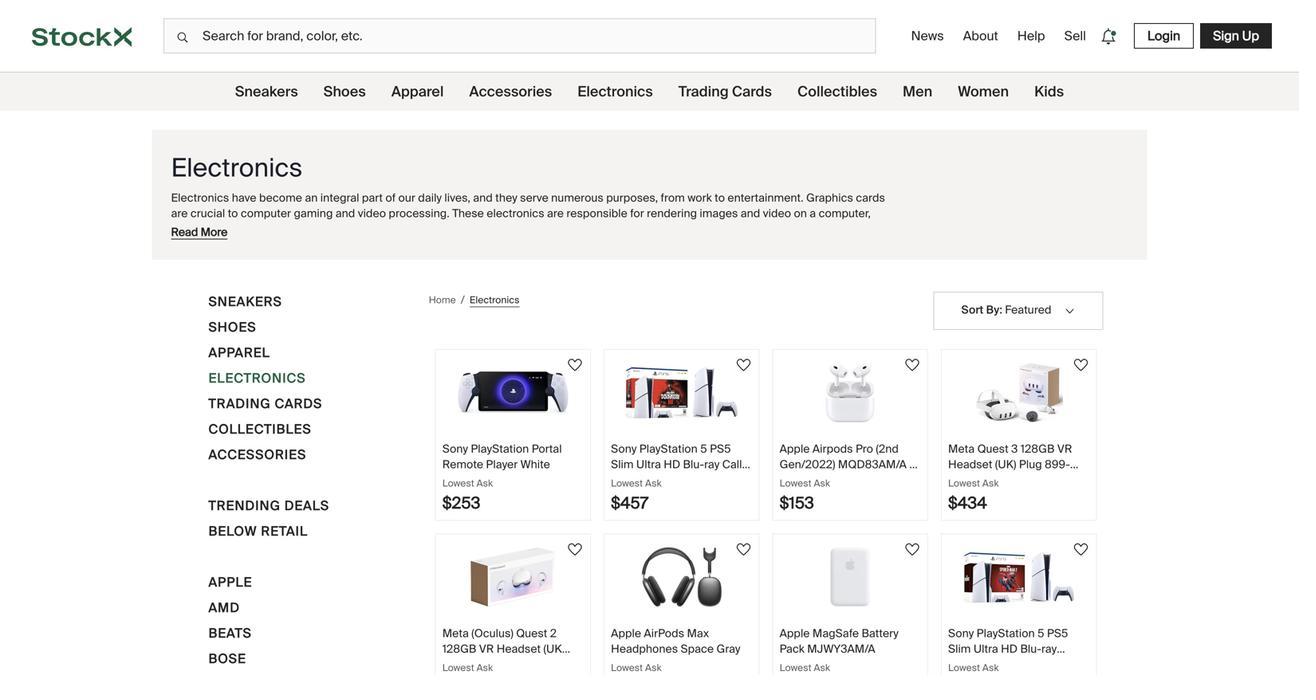Task type: locate. For each thing, give the bounding box(es) containing it.
0 vertical spatial accessories
[[469, 83, 552, 101]]

video inside . gaming consoles allow you to play video games in high resolution with advanced graphics. some of the most popular gaming console brands include sony playstation, microsoft xbox, and nintendo. each brand has its own unique features, including exclusive games and advanced graphics capabilities, making them popular among gamers.
[[799, 237, 827, 251]]

each
[[224, 267, 250, 282]]

cards
[[856, 191, 885, 205], [224, 237, 253, 251]]

shoes left apparel "link"
[[324, 83, 366, 101]]

gaming
[[619, 237, 660, 251]]

computer,
[[819, 206, 871, 221]]

(uk)
[[996, 457, 1017, 472]]

white down portal at left bottom
[[521, 457, 550, 472]]

0 vertical spatial meta
[[949, 442, 975, 457]]

about link
[[957, 21, 1005, 51]]

0 horizontal spatial advanced
[[274, 252, 325, 267]]

electronics inside product category switcher element
[[578, 83, 653, 101]]

1 vertical spatial trading
[[209, 396, 271, 412]]

popular down "xbox,"
[[829, 267, 869, 282]]

read more button
[[171, 225, 228, 240]]

1 vertical spatial collectibles
[[209, 421, 312, 438]]

pack
[[780, 642, 805, 657]]

gamers.
[[210, 283, 252, 298]]

0 vertical spatial including
[[714, 221, 761, 236]]

1 horizontal spatial follow image
[[903, 356, 922, 375]]

1 horizontal spatial collectibles
[[798, 83, 878, 101]]

meta for meta quest 3 128gb vr headset (uk) plug 899- 00581-01
[[949, 442, 975, 457]]

sony playstation portal remote player white image
[[457, 363, 569, 423]]

0 vertical spatial shoes
[[324, 83, 366, 101]]

follow image
[[566, 356, 585, 375], [903, 356, 922, 375], [1072, 356, 1091, 375]]

has left its
[[286, 267, 304, 282]]

quest left 2
[[516, 627, 548, 641]]

1 horizontal spatial cards
[[732, 83, 772, 101]]

shoes
[[324, 83, 366, 101], [209, 319, 256, 336]]

1 horizontal spatial of
[[412, 252, 422, 267]]

0 vertical spatial sony
[[681, 252, 706, 267]]

1 vertical spatial headset
[[497, 642, 541, 657]]

1 horizontal spatial vr
[[1058, 442, 1073, 457]]

has
[[831, 221, 850, 236], [286, 267, 304, 282]]

numerous
[[551, 191, 604, 205]]

its
[[307, 267, 319, 282]]

0 horizontal spatial vr
[[479, 642, 494, 657]]

2
[[550, 627, 557, 641]]

lowest ask for meta (oculus) quest 2 128gb vr headset (uk plug) 899-00187-02 "image"
[[443, 662, 493, 675]]

from
[[661, 191, 685, 205]]

of
[[386, 191, 396, 205], [412, 252, 422, 267]]

nintendo.
[[171, 267, 221, 282]]

to right you
[[763, 237, 773, 251]]

headset up the 00581-
[[949, 457, 993, 472]]

news link
[[905, 21, 951, 51]]

0 vertical spatial the
[[276, 237, 293, 251]]

resolution
[[196, 252, 248, 267]]

you
[[742, 237, 760, 251]]

cards down can on the left top of the page
[[224, 237, 253, 251]]

popular inside 'electronics have become an integral part of our daily lives, and they serve numerous purposes, from work to entertainment. graphics cards are crucial to computer gaming and video processing. these electronics are responsible for rendering images and video on a computer, and they can enhance and improve visual quality. there are several popular graphics card manufacturers, including nvidia which has produced cards like the'
[[517, 221, 556, 236]]

play
[[776, 237, 796, 251]]

sneakers down each
[[209, 294, 282, 310]]

1 horizontal spatial video
[[763, 206, 791, 221]]

women link
[[958, 73, 1009, 111]]

follow image for $434
[[1072, 356, 1091, 375]]

several
[[477, 221, 514, 236]]

1 horizontal spatial the
[[425, 252, 442, 267]]

1 vertical spatial games
[[533, 267, 568, 282]]

white inside apple airpods pro (2nd gen/2022) mqd83am/a / mqd83zm/a white
[[851, 473, 881, 487]]

0 vertical spatial 899-
[[1045, 457, 1071, 472]]

games up "xbox,"
[[830, 237, 866, 251]]

1 horizontal spatial graphics
[[647, 267, 692, 282]]

1 horizontal spatial headset
[[949, 457, 993, 472]]

sony down consoles
[[681, 252, 706, 267]]

sort by : featured
[[962, 303, 1052, 318]]

popular up exclusive
[[473, 252, 513, 267]]

trading
[[679, 83, 729, 101], [209, 396, 271, 412]]

0 horizontal spatial games
[[533, 267, 568, 282]]

0 horizontal spatial gaming
[[294, 206, 333, 221]]

0 vertical spatial trading
[[679, 83, 729, 101]]

and down console
[[571, 267, 590, 282]]

the
[[276, 237, 293, 251], [425, 252, 442, 267]]

1 horizontal spatial they
[[496, 191, 518, 205]]

1 vertical spatial the
[[425, 252, 442, 267]]

processing.
[[389, 206, 450, 221]]

meta quest 3 128gb vr headset (uk) plug 899- 00581-01
[[949, 442, 1073, 487]]

of left our
[[386, 191, 396, 205]]

login button
[[1134, 23, 1194, 49]]

advanced down brands
[[593, 267, 644, 282]]

ask inside lowest ask $153
[[814, 477, 830, 490]]

including up allow
[[714, 221, 761, 236]]

features,
[[384, 267, 429, 282]]

product category switcher element
[[0, 73, 1300, 111]]

ask inside the apple airpods max headphones space gray lowest ask
[[645, 662, 662, 675]]

are up read on the top left of the page
[[171, 206, 188, 221]]

0 vertical spatial apparel
[[391, 83, 444, 101]]

can
[[218, 221, 237, 236]]

$434
[[949, 493, 987, 514]]

apple button
[[209, 573, 252, 598]]

manufacturers,
[[633, 221, 711, 236]]

1 vertical spatial advanced
[[593, 267, 644, 282]]

collectibles
[[798, 83, 878, 101], [209, 421, 312, 438]]

1 vertical spatial to
[[228, 206, 238, 221]]

1 vertical spatial including
[[432, 267, 479, 282]]

2 vertical spatial to
[[763, 237, 773, 251]]

apple magsafe battery pack mjwy3am/a lowest ask
[[780, 627, 899, 675]]

1 horizontal spatial 128gb
[[1021, 442, 1055, 457]]

home
[[429, 294, 456, 306]]

apple for apple airpods max headphones space gray lowest ask
[[611, 627, 641, 641]]

portal
[[532, 442, 562, 457]]

1 horizontal spatial are
[[457, 221, 474, 236]]

meta (oculus) quest 2 128gb vr headset (uk plug) 899-00187-02
[[443, 627, 562, 672]]

0 horizontal spatial apparel
[[209, 345, 270, 361]]

0 horizontal spatial the
[[276, 237, 293, 251]]

3
[[1012, 442, 1018, 457]]

/ right mqd83am/a
[[910, 457, 914, 472]]

apple up the pack
[[780, 627, 810, 641]]

0 vertical spatial quest
[[978, 442, 1009, 457]]

accessories
[[469, 83, 552, 101], [209, 447, 307, 464]]

vr inside meta quest 3 128gb vr headset (uk) plug 899- 00581-01
[[1058, 442, 1073, 457]]

1 vertical spatial cards
[[224, 237, 253, 251]]

1 horizontal spatial shoes
[[324, 83, 366, 101]]

1 horizontal spatial sony
[[681, 252, 706, 267]]

0 vertical spatial gaming
[[294, 206, 333, 221]]

kids link
[[1035, 73, 1064, 111]]

video up nvidia
[[763, 206, 791, 221]]

899-
[[1045, 457, 1071, 472], [471, 657, 496, 672]]

graphics down responsible
[[559, 221, 604, 236]]

lowest inside lowest ask $457
[[611, 477, 643, 490]]

1 vertical spatial cards
[[275, 396, 323, 412]]

retail
[[261, 523, 308, 540]]

$457
[[611, 493, 649, 514]]

0 horizontal spatial /
[[461, 293, 465, 308]]

sneakers left shoes link
[[235, 83, 298, 101]]

advanced
[[274, 252, 325, 267], [593, 267, 644, 282]]

shoes inside product category switcher element
[[324, 83, 366, 101]]

graphics down include on the top of the page
[[647, 267, 692, 282]]

899- right 'plug' at right bottom
[[1045, 457, 1071, 472]]

lowest ask inside 'link'
[[949, 662, 999, 675]]

apple for apple
[[209, 574, 252, 591]]

1 horizontal spatial gaming
[[516, 252, 555, 267]]

follow image for meta (oculus) quest 2 128gb vr headset (uk plug) 899-00187-02
[[566, 540, 585, 560]]

00187-
[[496, 657, 532, 672]]

of inside 'electronics have become an integral part of our daily lives, and they serve numerous purposes, from work to entertainment. graphics cards are crucial to computer gaming and video processing. these electronics are responsible for rendering images and video on a computer, and they can enhance and improve visual quality. there are several popular graphics card manufacturers, including nvidia which has produced cards like the'
[[386, 191, 396, 205]]

purposes,
[[606, 191, 658, 205]]

apple up headphones
[[611, 627, 641, 641]]

white down mqd83am/a
[[851, 473, 881, 487]]

2 lowest ask from the left
[[949, 662, 999, 675]]

0 horizontal spatial graphics
[[559, 221, 604, 236]]

0 horizontal spatial including
[[432, 267, 479, 282]]

sony up the remote
[[443, 442, 468, 457]]

128gb up 'plug' at right bottom
[[1021, 442, 1055, 457]]

vr right "3"
[[1058, 442, 1073, 457]]

1 horizontal spatial to
[[715, 191, 725, 205]]

consoles
[[663, 237, 710, 251]]

899- inside meta (oculus) quest 2 128gb vr headset (uk plug) 899-00187-02
[[471, 657, 496, 672]]

home / electronics
[[429, 293, 520, 308]]

video down part
[[358, 206, 386, 221]]

2 follow image from the left
[[903, 356, 922, 375]]

beats button
[[209, 624, 252, 649]]

meta up the 00581-
[[949, 442, 975, 457]]

follow image for $153
[[903, 356, 922, 375]]

to up can on the left top of the page
[[228, 206, 238, 221]]

to up the images
[[715, 191, 725, 205]]

0 vertical spatial cards
[[856, 191, 885, 205]]

899- right the plug)
[[471, 657, 496, 672]]

1 vertical spatial quest
[[516, 627, 548, 641]]

/ right home
[[461, 293, 465, 308]]

lowest inside lowest ask $434
[[949, 477, 980, 490]]

trending
[[209, 498, 281, 515]]

apple inside apple airpods pro (2nd gen/2022) mqd83am/a / mqd83zm/a white
[[780, 442, 810, 457]]

1 vertical spatial trading cards
[[209, 396, 323, 412]]

and up these
[[473, 191, 493, 205]]

collectibles link
[[798, 73, 878, 111]]

0 horizontal spatial cards
[[224, 237, 253, 251]]

meta
[[949, 442, 975, 457], [443, 627, 469, 641]]

capabilities,
[[694, 267, 756, 282]]

they up electronics
[[496, 191, 518, 205]]

are down these
[[457, 221, 474, 236]]

these
[[452, 206, 484, 221]]

1 vertical spatial they
[[193, 221, 215, 236]]

are down serve
[[547, 206, 564, 221]]

00581-
[[949, 473, 986, 487]]

gaming down an
[[294, 206, 333, 221]]

with
[[251, 252, 272, 267]]

0 horizontal spatial 899-
[[471, 657, 496, 672]]

0 vertical spatial trading cards
[[679, 83, 772, 101]]

1 horizontal spatial /
[[910, 457, 914, 472]]

meta inside meta quest 3 128gb vr headset (uk) plug 899- 00581-01
[[949, 442, 975, 457]]

games down console
[[533, 267, 568, 282]]

1 horizontal spatial 899-
[[1045, 457, 1071, 472]]

/ inside apple airpods pro (2nd gen/2022) mqd83am/a / mqd83zm/a white
[[910, 457, 914, 472]]

0 horizontal spatial lowest ask
[[443, 662, 493, 675]]

0 vertical spatial to
[[715, 191, 725, 205]]

video down "which"
[[799, 237, 827, 251]]

white
[[521, 457, 550, 472], [851, 473, 881, 487]]

more
[[201, 225, 228, 240]]

vr down (oculus) in the bottom left of the page
[[479, 642, 494, 657]]

follow image
[[734, 356, 754, 375], [566, 540, 585, 560], [734, 540, 754, 560], [903, 540, 922, 560], [1072, 540, 1091, 560]]

headphones
[[611, 642, 678, 657]]

1 vertical spatial /
[[910, 457, 914, 472]]

white inside sony playstation portal remote player white lowest ask $253
[[521, 457, 550, 472]]

and left improve
[[288, 221, 307, 236]]

has down computer,
[[831, 221, 850, 236]]

ask
[[477, 477, 493, 490], [645, 477, 662, 490], [814, 477, 830, 490], [983, 477, 999, 490], [477, 662, 493, 675], [645, 662, 662, 675], [814, 662, 830, 675], [983, 662, 999, 675]]

below retail
[[209, 523, 308, 540]]

shoes down sneakers button
[[209, 319, 256, 336]]

1 vertical spatial meta
[[443, 627, 469, 641]]

1 horizontal spatial including
[[714, 221, 761, 236]]

work
[[688, 191, 712, 205]]

max
[[687, 627, 709, 641]]

apparel right shoes link
[[391, 83, 444, 101]]

accessories down search... search box
[[469, 83, 552, 101]]

headset inside meta quest 3 128gb vr headset (uk) plug 899- 00581-01
[[949, 457, 993, 472]]

there
[[425, 221, 455, 236]]

apparel
[[391, 83, 444, 101], [209, 345, 270, 361]]

sneakers button
[[209, 292, 282, 318]]

1 vertical spatial gaming
[[516, 252, 555, 267]]

(uk
[[544, 642, 562, 657]]

they down crucial
[[193, 221, 215, 236]]

128gb up the plug)
[[443, 642, 477, 657]]

1 horizontal spatial white
[[851, 473, 881, 487]]

0 vertical spatial popular
[[517, 221, 556, 236]]

apple up amd
[[209, 574, 252, 591]]

accessories button
[[209, 445, 307, 471]]

and down integral
[[336, 206, 355, 221]]

0 horizontal spatial shoes
[[209, 319, 256, 336]]

1 vertical spatial vr
[[479, 642, 494, 657]]

has inside 'electronics have become an integral part of our daily lives, and they serve numerous purposes, from work to entertainment. graphics cards are crucial to computer gaming and video processing. these electronics are responsible for rendering images and video on a computer, and they can enhance and improve visual quality. there are several popular graphics card manufacturers, including nvidia which has produced cards like the'
[[831, 221, 850, 236]]

trading cards button
[[209, 394, 323, 420]]

meta inside meta (oculus) quest 2 128gb vr headset (uk plug) 899-00187-02
[[443, 627, 469, 641]]

and up produced
[[171, 221, 191, 236]]

0 horizontal spatial sony
[[443, 442, 468, 457]]

1 vertical spatial popular
[[473, 252, 513, 267]]

2 horizontal spatial video
[[799, 237, 827, 251]]

0 vertical spatial cards
[[732, 83, 772, 101]]

cards up computer,
[[856, 191, 885, 205]]

.
[[614, 237, 616, 251]]

128gb inside meta (oculus) quest 2 128gb vr headset (uk plug) 899-00187-02
[[443, 642, 477, 657]]

1 vertical spatial has
[[286, 267, 304, 282]]

0 vertical spatial graphics
[[559, 221, 604, 236]]

and down entertainment.
[[741, 206, 761, 221]]

apparel down shoes button
[[209, 345, 270, 361]]

meta quest 3 128gb vr headset (uk) plug 899-00581-01 image
[[964, 363, 1075, 423]]

0 horizontal spatial white
[[521, 457, 550, 472]]

by
[[987, 303, 1000, 318]]

1 horizontal spatial popular
[[517, 221, 556, 236]]

apple inside the apple airpods max headphones space gray lowest ask
[[611, 627, 641, 641]]

1 vertical spatial of
[[412, 252, 422, 267]]

1 vertical spatial white
[[851, 473, 881, 487]]

3 follow image from the left
[[1072, 356, 1091, 375]]

electronics have become an integral part of our daily lives, and they serve numerous purposes, from work to entertainment. graphics cards are crucial to computer gaming and video processing. these electronics are responsible for rendering images and video on a computer, and they can enhance and improve visual quality. there are several popular graphics card manufacturers, including nvidia which has produced cards like the
[[171, 191, 885, 251]]

of up features,
[[412, 252, 422, 267]]

gaming inside 'electronics have become an integral part of our daily lives, and they serve numerous purposes, from work to entertainment. graphics cards are crucial to computer gaming and video processing. these electronics are responsible for rendering images and video on a computer, and they can enhance and improve visual quality. there are several popular graphics card manufacturers, including nvidia which has produced cards like the'
[[294, 206, 333, 221]]

1 vertical spatial sneakers
[[209, 294, 282, 310]]

headset up 00187-
[[497, 642, 541, 657]]

1 lowest ask from the left
[[443, 662, 493, 675]]

our
[[399, 191, 416, 205]]

1 horizontal spatial meta
[[949, 442, 975, 457]]

popular down electronics
[[517, 221, 556, 236]]

0 horizontal spatial of
[[386, 191, 396, 205]]

sign
[[1213, 28, 1240, 44]]

meta up the plug)
[[443, 627, 469, 641]]

0 horizontal spatial popular
[[473, 252, 513, 267]]

0 vertical spatial white
[[521, 457, 550, 472]]

sony inside sony playstation portal remote player white lowest ask $253
[[443, 442, 468, 457]]

gaming
[[294, 206, 333, 221], [516, 252, 555, 267]]

lowest ask for sony playstation 5 ps5 slim ultra hd blu-ray marvel's spider-man 2 console (us plug) cfi-2000 image
[[949, 662, 999, 675]]

apple up gen/2022) in the bottom right of the page
[[780, 442, 810, 457]]

0 horizontal spatial follow image
[[566, 356, 585, 375]]

the left the most on the top of page
[[425, 252, 442, 267]]

0 vertical spatial collectibles
[[798, 83, 878, 101]]

0 horizontal spatial headset
[[497, 642, 541, 657]]

the right like
[[276, 237, 293, 251]]

apple inside apple magsafe battery pack mjwy3am/a lowest ask
[[780, 627, 810, 641]]

lowest ask link
[[942, 535, 1097, 676]]

1 horizontal spatial advanced
[[593, 267, 644, 282]]

advanced up its
[[274, 252, 325, 267]]

including down the most on the top of page
[[432, 267, 479, 282]]

news
[[911, 28, 944, 44]]

0 vertical spatial has
[[831, 221, 850, 236]]

apple airpods pro (2nd gen/2022) mqd83am/a / mqd83zm/a white
[[780, 442, 914, 487]]

gaming up exclusive
[[516, 252, 555, 267]]

the inside . gaming consoles allow you to play video games in high resolution with advanced graphics. some of the most popular gaming console brands include sony playstation, microsoft xbox, and nintendo. each brand has its own unique features, including exclusive games and advanced graphics capabilities, making them popular among gamers.
[[425, 252, 442, 267]]

1 vertical spatial sony
[[443, 442, 468, 457]]

sony playstation 5 ps5 slim ultra hd blu-ray marvel's spider-man 2 console (us plug) cfi-2000 image
[[964, 548, 1075, 608]]

1 horizontal spatial quest
[[978, 442, 1009, 457]]

1 horizontal spatial accessories
[[469, 83, 552, 101]]

0 vertical spatial of
[[386, 191, 396, 205]]

accessories down collectibles button
[[209, 447, 307, 464]]

quest up (uk)
[[978, 442, 1009, 457]]



Task type: describe. For each thing, give the bounding box(es) containing it.
responsible
[[567, 206, 628, 221]]

airpods
[[644, 627, 685, 641]]

graphics inside 'electronics have become an integral part of our daily lives, and they serve numerous purposes, from work to entertainment. graphics cards are crucial to computer gaming and video processing. these electronics are responsible for rendering images and video on a computer, and they can enhance and improve visual quality. there are several popular graphics card manufacturers, including nvidia which has produced cards like the'
[[559, 221, 604, 236]]

collectibles inside product category switcher element
[[798, 83, 878, 101]]

trending deals
[[209, 498, 330, 515]]

vr inside meta (oculus) quest 2 128gb vr headset (uk plug) 899-00187-02
[[479, 642, 494, 657]]

them
[[800, 267, 827, 282]]

of inside . gaming consoles allow you to play video games in high resolution with advanced graphics. some of the most popular gaming console brands include sony playstation, microsoft xbox, and nintendo. each brand has its own unique features, including exclusive games and advanced graphics capabilities, making them popular among gamers.
[[412, 252, 422, 267]]

images
[[700, 206, 738, 221]]

deals
[[285, 498, 330, 515]]

0 horizontal spatial are
[[171, 206, 188, 221]]

apple airpods pro (2nd gen/2022) mqd83am/a / mqd83zm/a white image
[[795, 363, 907, 423]]

apple for apple airpods pro (2nd gen/2022) mqd83am/a / mqd83zm/a white
[[780, 442, 810, 457]]

the inside 'electronics have become an integral part of our daily lives, and they serve numerous purposes, from work to entertainment. graphics cards are crucial to computer gaming and video processing. these electronics are responsible for rendering images and video on a computer, and they can enhance and improve visual quality. there are several popular graphics card manufacturers, including nvidia which has produced cards like the'
[[276, 237, 293, 251]]

login
[[1148, 28, 1181, 44]]

entertainment.
[[728, 191, 804, 205]]

help
[[1018, 28, 1046, 44]]

including inside . gaming consoles allow you to play video games in high resolution with advanced graphics. some of the most popular gaming console brands include sony playstation, microsoft xbox, and nintendo. each brand has its own unique features, including exclusive games and advanced graphics capabilities, making them popular among gamers.
[[432, 267, 479, 282]]

enhance
[[240, 221, 285, 236]]

remote
[[443, 457, 484, 472]]

gaming inside . gaming consoles allow you to play video games in high resolution with advanced graphics. some of the most popular gaming console brands include sony playstation, microsoft xbox, and nintendo. each brand has its own unique features, including exclusive games and advanced graphics capabilities, making them popular among gamers.
[[516, 252, 555, 267]]

ask inside apple magsafe battery pack mjwy3am/a lowest ask
[[814, 662, 830, 675]]

notification unread icon image
[[1098, 25, 1120, 48]]

$153
[[780, 493, 814, 514]]

collectibles button
[[209, 420, 312, 445]]

part
[[362, 191, 383, 205]]

0 horizontal spatial collectibles
[[209, 421, 312, 438]]

pro
[[856, 442, 874, 457]]

brands
[[601, 252, 637, 267]]

sell link
[[1058, 21, 1093, 51]]

computer
[[241, 206, 291, 221]]

mqd83am/a
[[838, 457, 907, 472]]

space
[[681, 642, 714, 657]]

rendering
[[647, 206, 697, 221]]

plug)
[[443, 657, 468, 672]]

crucial
[[191, 206, 225, 221]]

1 follow image from the left
[[566, 356, 585, 375]]

lowest inside lowest ask $153
[[780, 477, 812, 490]]

lives,
[[445, 191, 471, 205]]

0 vertical spatial /
[[461, 293, 465, 308]]

have
[[232, 191, 257, 205]]

cards inside button
[[275, 396, 323, 412]]

stockx logo image
[[32, 27, 132, 47]]

shoes link
[[324, 73, 366, 111]]

apple airpods max headphones space gray image
[[626, 548, 738, 608]]

lowest inside apple magsafe battery pack mjwy3am/a lowest ask
[[780, 662, 812, 675]]

high
[[171, 252, 194, 267]]

men
[[903, 83, 933, 101]]

ask inside lowest ask $434
[[983, 477, 999, 490]]

unique
[[346, 267, 381, 282]]

899- inside meta quest 3 128gb vr headset (uk) plug 899- 00581-01
[[1045, 457, 1071, 472]]

2 horizontal spatial popular
[[829, 267, 869, 282]]

own
[[322, 267, 343, 282]]

trading inside "link"
[[679, 83, 729, 101]]

apple for apple magsafe battery pack mjwy3am/a lowest ask
[[780, 627, 810, 641]]

1 vertical spatial apparel
[[209, 345, 270, 361]]

128gb inside meta quest 3 128gb vr headset (uk) plug 899- 00581-01
[[1021, 442, 1055, 457]]

amd button
[[209, 598, 240, 624]]

shoes button
[[209, 318, 256, 343]]

ask inside the lowest ask 'link'
[[983, 662, 999, 675]]

ask inside lowest ask $457
[[645, 477, 662, 490]]

sign up button
[[1201, 23, 1272, 49]]

lowest ask $457
[[611, 477, 662, 514]]

0 vertical spatial advanced
[[274, 252, 325, 267]]

0 vertical spatial they
[[496, 191, 518, 205]]

follow image for apple airpods max headphones space gray
[[734, 540, 754, 560]]

0 horizontal spatial accessories
[[209, 447, 307, 464]]

1 horizontal spatial cards
[[856, 191, 885, 205]]

cards inside "link"
[[732, 83, 772, 101]]

lowest inside 'link'
[[949, 662, 980, 675]]

console
[[557, 252, 599, 267]]

0 horizontal spatial trading cards
[[209, 396, 323, 412]]

most
[[444, 252, 471, 267]]

stockx logo link
[[0, 0, 164, 72]]

serve
[[520, 191, 549, 205]]

mqd83zm/a
[[780, 473, 848, 487]]

quality.
[[387, 221, 422, 236]]

men link
[[903, 73, 933, 111]]

accessories inside product category switcher element
[[469, 83, 552, 101]]

gray
[[717, 642, 741, 657]]

sony playstation portal remote player white lowest ask $253
[[443, 442, 562, 514]]

airpods
[[813, 442, 853, 457]]

lowest inside the apple airpods max headphones space gray lowest ask
[[611, 662, 643, 675]]

trading cards inside product category switcher element
[[679, 83, 772, 101]]

2 horizontal spatial are
[[547, 206, 564, 221]]

sony inside . gaming consoles allow you to play video games in high resolution with advanced graphics. some of the most popular gaming console brands include sony playstation, microsoft xbox, and nintendo. each brand has its own unique features, including exclusive games and advanced graphics capabilities, making them popular among gamers.
[[681, 252, 706, 267]]

lowest inside sony playstation portal remote player white lowest ask $253
[[443, 477, 474, 490]]

playstation,
[[709, 252, 770, 267]]

has inside . gaming consoles allow you to play video games in high resolution with advanced graphics. some of the most popular gaming console brands include sony playstation, microsoft xbox, and nintendo. each brand has its own unique features, including exclusive games and advanced graphics capabilities, making them popular among gamers.
[[286, 267, 304, 282]]

0 vertical spatial games
[[830, 237, 866, 251]]

02
[[532, 657, 546, 672]]

01
[[986, 473, 998, 487]]

0 horizontal spatial video
[[358, 206, 386, 221]]

microsoft
[[773, 252, 822, 267]]

graphics.
[[328, 252, 376, 267]]

like
[[256, 237, 273, 251]]

featured
[[1005, 303, 1052, 318]]

apparel inside product category switcher element
[[391, 83, 444, 101]]

electronics inside 'electronics have become an integral part of our daily lives, and they serve numerous purposes, from work to entertainment. graphics cards are crucial to computer gaming and video processing. these electronics are responsible for rendering images and video on a computer, and they can enhance and improve visual quality. there are several popular graphics card manufacturers, including nvidia which has produced cards like the'
[[171, 191, 229, 205]]

graphics inside . gaming consoles allow you to play video games in high resolution with advanced graphics. some of the most popular gaming console brands include sony playstation, microsoft xbox, and nintendo. each brand has its own unique features, including exclusive games and advanced graphics capabilities, making them popular among gamers.
[[647, 267, 692, 282]]

quest inside meta quest 3 128gb vr headset (uk) plug 899- 00581-01
[[978, 442, 1009, 457]]

apple airpods max headphones space gray lowest ask
[[611, 627, 741, 675]]

$253
[[443, 493, 481, 514]]

to inside . gaming consoles allow you to play video games in high resolution with advanced graphics. some of the most popular gaming console brands include sony playstation, microsoft xbox, and nintendo. each brand has its own unique features, including exclusive games and advanced graphics capabilities, making them popular among gamers.
[[763, 237, 773, 251]]

xbox,
[[825, 252, 854, 267]]

improve
[[310, 221, 352, 236]]

graphics
[[807, 191, 854, 205]]

electronics
[[487, 206, 545, 221]]

trading inside button
[[209, 396, 271, 412]]

electronics inside 'home / electronics'
[[470, 294, 520, 306]]

meta (oculus) quest 2 128gb vr headset (uk plug) 899-00187-02 image
[[457, 548, 569, 608]]

quest inside meta (oculus) quest 2 128gb vr headset (uk plug) 899-00187-02
[[516, 627, 548, 641]]

and down 'in'
[[857, 252, 876, 267]]

follow image for apple magsafe battery pack mjwy3am/a
[[903, 540, 922, 560]]

sneakers inside product category switcher element
[[235, 83, 298, 101]]

mjwy3am/a
[[808, 642, 876, 657]]

about
[[963, 28, 999, 44]]

an
[[305, 191, 318, 205]]

including inside 'electronics have become an integral part of our daily lives, and they serve numerous purposes, from work to entertainment. graphics cards are crucial to computer gaming and video processing. these electronics are responsible for rendering images and video on a computer, and they can enhance and improve visual quality. there are several popular graphics card manufacturers, including nvidia which has produced cards like the'
[[714, 221, 761, 236]]

headset inside meta (oculus) quest 2 128gb vr headset (uk plug) 899-00187-02
[[497, 642, 541, 657]]

on
[[794, 206, 807, 221]]

apparel button
[[209, 343, 270, 369]]

magsafe
[[813, 627, 859, 641]]

meta for meta (oculus) quest 2 128gb vr headset (uk plug) 899-00187-02
[[443, 627, 469, 641]]

playstation
[[471, 442, 529, 457]]

apple magsafe battery pack mjwy3am/a image
[[795, 548, 907, 608]]

sneakers link
[[235, 73, 298, 111]]

help link
[[1011, 21, 1052, 51]]

beats
[[209, 625, 252, 642]]

up
[[1243, 28, 1260, 44]]

lowest ask $153
[[780, 477, 830, 514]]

brand
[[253, 267, 283, 282]]

ask inside sony playstation portal remote player white lowest ask $253
[[477, 477, 493, 490]]

bose button
[[209, 649, 246, 675]]

daily
[[418, 191, 442, 205]]

0 horizontal spatial to
[[228, 206, 238, 221]]

Search... search field
[[164, 18, 876, 53]]

sony playstation 5 ps5 slim ultra hd blu-ray call of duty modern warfare iii console (us plug) 1000037795 image
[[626, 363, 738, 423]]

among
[[171, 283, 207, 298]]

0 horizontal spatial they
[[193, 221, 215, 236]]



Task type: vqa. For each thing, say whether or not it's contained in the screenshot.
APPLE 'button'
yes



